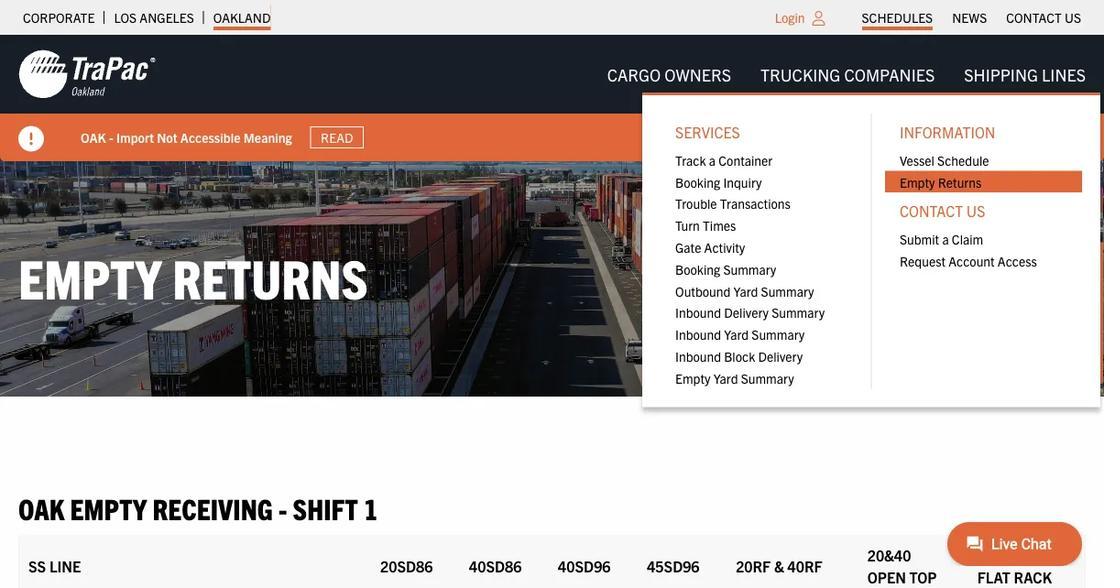 Task type: locate. For each thing, give the bounding box(es) containing it.
0 horizontal spatial empty
[[18, 243, 162, 310]]

rack
[[1015, 568, 1053, 586]]

menu
[[643, 93, 1101, 407], [661, 149, 858, 389], [886, 149, 1083, 193], [886, 228, 1083, 272]]

banner
[[0, 35, 1105, 407]]

a inside submit a claim request account access
[[943, 231, 949, 247]]

1 vertical spatial a
[[943, 231, 949, 247]]

vessel
[[900, 152, 935, 168]]

inbound block delivery link
[[661, 345, 858, 367]]

contact us link up shipping lines
[[1007, 5, 1082, 30]]

login link
[[775, 9, 805, 26]]

corporate link
[[23, 5, 95, 30]]

contact up shipping lines
[[1007, 9, 1062, 26]]

empty
[[70, 491, 147, 526]]

yard down booking summary link
[[734, 283, 759, 299]]

yard up block
[[725, 326, 749, 343]]

1 horizontal spatial empty
[[676, 370, 711, 386]]

account
[[949, 252, 995, 269]]

services link
[[661, 114, 858, 149]]

companies
[[845, 64, 935, 84]]

inquiry
[[724, 174, 762, 190]]

accessible
[[180, 129, 241, 145]]

2 vertical spatial empty
[[676, 370, 711, 386]]

information
[[900, 122, 996, 141]]

20&40
[[868, 546, 912, 564], [978, 546, 1022, 564]]

-
[[109, 129, 113, 145], [279, 491, 287, 526]]

20&40 inside 20&40 open top
[[868, 546, 912, 564]]

1 vertical spatial -
[[279, 491, 287, 526]]

us down empty returns menu item
[[967, 201, 986, 219]]

1 vertical spatial returns
[[173, 243, 368, 310]]

2 vertical spatial yard
[[714, 370, 738, 386]]

0 horizontal spatial returns
[[173, 243, 368, 310]]

menu containing submit a claim
[[886, 228, 1083, 272]]

cargo owners link
[[593, 56, 746, 93]]

schedule
[[938, 152, 990, 168]]

menu for services
[[661, 149, 858, 389]]

light image
[[813, 11, 826, 26]]

submit a claim link
[[886, 228, 1083, 250]]

1 horizontal spatial contact us
[[1007, 9, 1082, 26]]

submit
[[900, 231, 940, 247]]

read
[[321, 129, 353, 146]]

delivery down outbound yard summary link
[[725, 304, 769, 321]]

1 20&40 from the left
[[868, 546, 912, 564]]

login
[[775, 9, 805, 26]]

0 horizontal spatial a
[[709, 152, 716, 168]]

turn times link
[[661, 215, 858, 236]]

trouble transactions link
[[661, 193, 858, 215]]

meaning
[[244, 129, 292, 145]]

menu bar inside banner
[[593, 56, 1101, 407]]

yard
[[734, 283, 759, 299], [725, 326, 749, 343], [714, 370, 738, 386]]

services menu item
[[661, 114, 858, 389]]

0 vertical spatial menu bar
[[853, 5, 1091, 30]]

import
[[116, 129, 154, 145]]

contact us up shipping lines
[[1007, 9, 1082, 26]]

1 vertical spatial yard
[[725, 326, 749, 343]]

oak for oak - import not accessible meaning
[[81, 129, 106, 145]]

us up lines
[[1065, 9, 1082, 26]]

banner containing cargo owners
[[0, 35, 1105, 407]]

los angeles link
[[114, 5, 194, 30]]

20&40 up the "flat" on the bottom of page
[[978, 546, 1022, 564]]

solid image
[[18, 126, 44, 152]]

access
[[998, 252, 1038, 269]]

0 horizontal spatial contact
[[900, 201, 964, 219]]

ss
[[28, 557, 46, 575]]

booking up outbound
[[676, 261, 721, 277]]

a inside track a container booking inquiry trouble transactions turn times gate activity booking summary outbound yard summary inbound delivery summary inbound yard summary inbound block delivery empty yard summary
[[709, 152, 716, 168]]

news
[[953, 9, 988, 26]]

2 vertical spatial inbound
[[676, 348, 722, 365]]

0 vertical spatial inbound
[[676, 304, 722, 321]]

shift
[[293, 491, 358, 526]]

2 inbound from the top
[[676, 326, 722, 343]]

1 vertical spatial contact
[[900, 201, 964, 219]]

lines
[[1042, 64, 1086, 84]]

0 horizontal spatial -
[[109, 129, 113, 145]]

1 horizontal spatial a
[[943, 231, 949, 247]]

oakland link
[[213, 5, 271, 30]]

1 vertical spatial us
[[967, 201, 986, 219]]

0 horizontal spatial oak
[[18, 491, 64, 526]]

1 horizontal spatial contact
[[1007, 9, 1062, 26]]

1 booking from the top
[[676, 174, 721, 190]]

menu for information
[[886, 149, 1083, 193]]

20sd86
[[381, 557, 433, 575]]

track
[[676, 152, 707, 168]]

0 horizontal spatial contact us
[[900, 201, 986, 219]]

contact
[[1007, 9, 1062, 26], [900, 201, 964, 219]]

a left claim
[[943, 231, 949, 247]]

inbound
[[676, 304, 722, 321], [676, 326, 722, 343], [676, 348, 722, 365]]

1 horizontal spatial us
[[1065, 9, 1082, 26]]

line
[[49, 557, 81, 575]]

oakland
[[213, 9, 271, 26]]

0 vertical spatial returns
[[939, 174, 982, 190]]

booking
[[676, 174, 721, 190], [676, 261, 721, 277]]

trouble
[[676, 195, 717, 212]]

shipping lines
[[965, 64, 1086, 84]]

2 20&40 from the left
[[978, 546, 1022, 564]]

- left shift
[[279, 491, 287, 526]]

20&40 up open
[[868, 546, 912, 564]]

services
[[676, 122, 741, 141]]

outbound yard summary link
[[661, 280, 858, 302]]

menu bar containing cargo owners
[[593, 56, 1101, 407]]

2 horizontal spatial empty
[[900, 174, 936, 190]]

0 horizontal spatial 20&40
[[868, 546, 912, 564]]

contact us up 'submit'
[[900, 201, 986, 219]]

menu containing services
[[643, 93, 1101, 407]]

0 vertical spatial -
[[109, 129, 113, 145]]

oak inside banner
[[81, 129, 106, 145]]

delivery
[[725, 304, 769, 321], [759, 348, 803, 365]]

summary down booking summary link
[[762, 283, 815, 299]]

oak
[[81, 129, 106, 145], [18, 491, 64, 526]]

menu containing track a container
[[661, 149, 858, 389]]

yard down block
[[714, 370, 738, 386]]

45sd96
[[647, 557, 700, 575]]

0 vertical spatial empty
[[900, 174, 936, 190]]

0 vertical spatial booking
[[676, 174, 721, 190]]

- left import
[[109, 129, 113, 145]]

0 vertical spatial yard
[[734, 283, 759, 299]]

information menu item
[[886, 114, 1083, 193]]

1 vertical spatial inbound
[[676, 326, 722, 343]]

transactions
[[720, 195, 791, 212]]

20rf
[[736, 557, 771, 575]]

oakland image
[[18, 49, 156, 100]]

oak left import
[[81, 129, 106, 145]]

cargo owners
[[608, 64, 732, 84]]

oak up ss
[[18, 491, 64, 526]]

ss line
[[28, 557, 81, 575]]

1 vertical spatial contact us
[[900, 201, 986, 219]]

0 vertical spatial oak
[[81, 129, 106, 145]]

1 horizontal spatial 20&40
[[978, 546, 1022, 564]]

20&40 inside 20&40 flat rack
[[978, 546, 1022, 564]]

shipping lines menu item
[[643, 56, 1101, 407]]

1 horizontal spatial returns
[[939, 174, 982, 190]]

1 horizontal spatial oak
[[81, 129, 106, 145]]

booking up trouble
[[676, 174, 721, 190]]

&
[[775, 557, 785, 575]]

1 vertical spatial oak
[[18, 491, 64, 526]]

submit a claim request account access
[[900, 231, 1038, 269]]

vessel schedule link
[[886, 149, 1083, 171]]

contact up 'submit'
[[900, 201, 964, 219]]

0 vertical spatial contact us link
[[1007, 5, 1082, 30]]

a right track
[[709, 152, 716, 168]]

us
[[1065, 9, 1082, 26], [967, 201, 986, 219]]

summary up inbound yard summary link
[[772, 304, 825, 321]]

0 vertical spatial a
[[709, 152, 716, 168]]

not
[[157, 129, 178, 145]]

menu bar
[[853, 5, 1091, 30], [593, 56, 1101, 407]]

empty yard summary link
[[661, 367, 858, 389]]

oak for oak empty receiving                - shift 1
[[18, 491, 64, 526]]

20&40 for flat
[[978, 546, 1022, 564]]

delivery up empty yard summary link
[[759, 348, 803, 365]]

1 vertical spatial menu bar
[[593, 56, 1101, 407]]

contact inside menu item
[[900, 201, 964, 219]]

contact us link
[[1007, 5, 1082, 30], [886, 193, 1083, 228]]

0 vertical spatial us
[[1065, 9, 1082, 26]]

summary
[[724, 261, 777, 277], [762, 283, 815, 299], [772, 304, 825, 321], [752, 326, 805, 343], [741, 370, 795, 386]]

read link
[[310, 126, 364, 149]]

request
[[900, 252, 946, 269]]

menu containing vessel schedule
[[886, 149, 1083, 193]]

3 inbound from the top
[[676, 348, 722, 365]]

0 horizontal spatial us
[[967, 201, 986, 219]]

block
[[725, 348, 756, 365]]

1 vertical spatial booking
[[676, 261, 721, 277]]

1 vertical spatial empty
[[18, 243, 162, 310]]

contact us link up claim
[[886, 193, 1083, 228]]

1 inbound from the top
[[676, 304, 722, 321]]

contact us
[[1007, 9, 1082, 26], [900, 201, 986, 219]]



Task type: describe. For each thing, give the bounding box(es) containing it.
0 vertical spatial delivery
[[725, 304, 769, 321]]

turn
[[676, 217, 700, 234]]

summary up outbound yard summary link
[[724, 261, 777, 277]]

1 vertical spatial delivery
[[759, 348, 803, 365]]

angeles
[[140, 9, 194, 26]]

40rf
[[788, 557, 823, 575]]

schedules
[[862, 9, 933, 26]]

activity
[[705, 239, 746, 255]]

oak empty receiving                - shift 1
[[18, 491, 378, 526]]

news link
[[953, 5, 988, 30]]

trucking
[[761, 64, 841, 84]]

cargo
[[608, 64, 661, 84]]

returns inside vessel schedule empty returns
[[939, 174, 982, 190]]

booking inquiry link
[[661, 171, 858, 193]]

menu for contact us
[[886, 228, 1083, 272]]

2 booking from the top
[[676, 261, 721, 277]]

gate
[[676, 239, 702, 255]]

empty returns menu item
[[886, 171, 1083, 193]]

times
[[703, 217, 737, 234]]

top
[[910, 568, 937, 586]]

0 vertical spatial contact
[[1007, 9, 1062, 26]]

empty inside vessel schedule empty returns
[[900, 174, 936, 190]]

a for submit
[[943, 231, 949, 247]]

inbound yard summary link
[[661, 324, 858, 345]]

oak - import not accessible meaning
[[81, 129, 292, 145]]

empty returns link
[[886, 171, 1083, 193]]

container
[[719, 152, 773, 168]]

20&40 for open
[[868, 546, 912, 564]]

summary down inbound block delivery "link"
[[741, 370, 795, 386]]

20&40 open top
[[868, 546, 937, 586]]

outbound
[[676, 283, 731, 299]]

claim
[[952, 231, 984, 247]]

booking summary link
[[661, 258, 858, 280]]

owners
[[665, 64, 732, 84]]

schedules link
[[862, 5, 933, 30]]

flat
[[978, 568, 1011, 586]]

open
[[868, 568, 907, 586]]

empty inside track a container booking inquiry trouble transactions turn times gate activity booking summary outbound yard summary inbound delivery summary inbound yard summary inbound block delivery empty yard summary
[[676, 370, 711, 386]]

shipping
[[965, 64, 1039, 84]]

shipping lines link
[[950, 56, 1101, 93]]

0 vertical spatial contact us
[[1007, 9, 1082, 26]]

corporate
[[23, 9, 95, 26]]

los
[[114, 9, 137, 26]]

inbound delivery summary link
[[661, 302, 858, 324]]

a for track
[[709, 152, 716, 168]]

contact us inside menu item
[[900, 201, 986, 219]]

1
[[364, 491, 378, 526]]

los angeles
[[114, 9, 194, 26]]

40sd86
[[469, 557, 522, 575]]

20rf & 40rf
[[736, 557, 823, 575]]

summary up inbound block delivery "link"
[[752, 326, 805, 343]]

information link
[[886, 114, 1083, 149]]

trucking companies link
[[746, 56, 950, 93]]

1 vertical spatial contact us link
[[886, 193, 1083, 228]]

request account access link
[[886, 250, 1083, 272]]

- inside banner
[[109, 129, 113, 145]]

trucking companies
[[761, 64, 935, 84]]

track a container link
[[661, 149, 858, 171]]

vessel schedule empty returns
[[900, 152, 990, 190]]

contact us menu item
[[886, 193, 1083, 272]]

menu bar containing schedules
[[853, 5, 1091, 30]]

gate activity link
[[661, 236, 858, 258]]

us inside contact us menu item
[[967, 201, 986, 219]]

20&40 flat rack
[[978, 546, 1053, 586]]

40sd96
[[558, 557, 611, 575]]

empty returns
[[18, 243, 368, 310]]

1 horizontal spatial -
[[279, 491, 287, 526]]

receiving
[[153, 491, 273, 526]]

menu for shipping lines
[[643, 93, 1101, 407]]

track a container booking inquiry trouble transactions turn times gate activity booking summary outbound yard summary inbound delivery summary inbound yard summary inbound block delivery empty yard summary
[[676, 152, 825, 386]]



Task type: vqa. For each thing, say whether or not it's contained in the screenshot.
required. to the top
no



